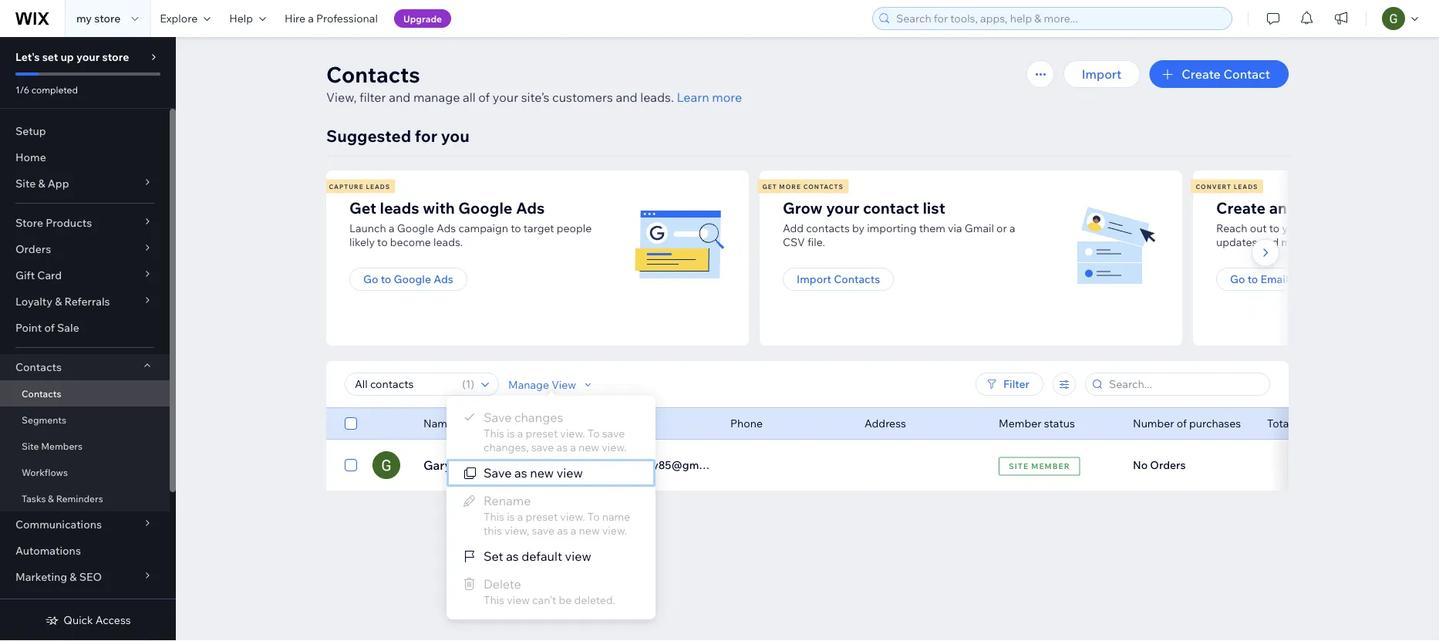 Task type: vqa. For each thing, say whether or not it's contained in the screenshot.
New in the Save changes This is a preset view. To save changes, save as a new view.
yes



Task type: locate. For each thing, give the bounding box(es) containing it.
0 horizontal spatial view
[[552, 378, 576, 391]]

store
[[94, 12, 121, 25], [102, 50, 129, 64]]

&
[[38, 177, 45, 190], [55, 295, 62, 308], [48, 493, 54, 504], [70, 570, 77, 584], [65, 596, 72, 610]]

and right customers
[[616, 90, 638, 105]]

1 vertical spatial save
[[484, 465, 512, 481]]

contacts inside dropdown button
[[15, 360, 62, 374]]

marketing down the subscribers
[[1291, 272, 1343, 286]]

loyalty & referrals button
[[0, 289, 170, 315]]

1 go from the left
[[363, 272, 378, 286]]

site member
[[1009, 461, 1071, 471]]

this up this
[[484, 510, 505, 524]]

0 vertical spatial is
[[507, 427, 515, 440]]

1 vertical spatial with
[[1369, 221, 1390, 235]]

go for create
[[1231, 272, 1246, 286]]

as right set at the left bottom of page
[[506, 549, 519, 564]]

home link
[[0, 144, 170, 171]]

import inside button
[[1082, 66, 1122, 82]]

your right up
[[76, 50, 100, 64]]

of inside contacts view, filter and manage all of your site's customers and leads. learn more
[[479, 90, 490, 105]]

set
[[42, 50, 58, 64]]

hire a professional link
[[276, 0, 387, 37]]

create for an
[[1217, 198, 1266, 217]]

3 this from the top
[[484, 593, 505, 607]]

status
[[1044, 417, 1076, 430]]

1 vertical spatial to
[[588, 510, 600, 524]]

out
[[1251, 221, 1267, 235]]

explore
[[160, 12, 198, 25]]

Search... field
[[1105, 373, 1265, 395]]

view. down the 'changes'
[[560, 427, 585, 440]]

1 is from the top
[[507, 427, 515, 440]]

more
[[780, 182, 802, 190]]

0 vertical spatial save
[[484, 410, 512, 425]]

orders down store
[[15, 242, 51, 256]]

campaign left target
[[459, 221, 509, 235]]

0 horizontal spatial of
[[44, 321, 55, 334]]

likely
[[350, 235, 375, 249]]

save inside rename this is a preset view. to name this view, save as a new view.
[[532, 524, 555, 537]]

a right or
[[1010, 221, 1016, 235]]

2 this from the top
[[484, 510, 505, 524]]

contact
[[1224, 66, 1271, 82]]

1 horizontal spatial leads
[[1234, 182, 1259, 190]]

store right my
[[94, 12, 121, 25]]

preset down the 'changes'
[[526, 427, 558, 440]]

1 to from the top
[[588, 427, 600, 440]]

go inside go to email marketing button
[[1231, 272, 1246, 286]]

your left site's
[[493, 90, 519, 105]]

0 vertical spatial this
[[484, 427, 505, 440]]

1 horizontal spatial import
[[1082, 66, 1122, 82]]

1 vertical spatial view
[[565, 549, 592, 564]]

create up reach
[[1217, 198, 1266, 217]]

1 horizontal spatial leads.
[[641, 90, 674, 105]]

0 horizontal spatial with
[[423, 198, 455, 217]]

leads. inside get leads with google ads launch a google ads campaign to target people likely to become leads.
[[434, 235, 463, 249]]

home
[[15, 150, 46, 164]]

2 preset from the top
[[526, 510, 558, 524]]

save up default
[[532, 524, 555, 537]]

1 vertical spatial preset
[[526, 510, 558, 524]]

this inside rename this is a preset view. to name this view, save as a new view.
[[484, 510, 505, 524]]

& left app
[[38, 177, 45, 190]]

2 vertical spatial google
[[394, 272, 431, 286]]

hire a professional
[[285, 12, 378, 25]]

& right loyalty
[[55, 295, 62, 308]]

view inside button
[[557, 465, 583, 481]]

and right filter
[[389, 90, 411, 105]]

this inside save changes this is a preset view. to save changes, save as a new view.
[[484, 427, 505, 440]]

0 vertical spatial with
[[423, 198, 455, 217]]

list
[[324, 171, 1440, 346]]

None checkbox
[[345, 414, 357, 433]]

convert leads
[[1196, 182, 1259, 190]]

more
[[712, 90, 742, 105]]

1 save from the top
[[484, 410, 512, 425]]

Search for tools, apps, help & more... field
[[892, 8, 1228, 29]]

learn more button
[[677, 88, 742, 106]]

go down likely
[[363, 272, 378, 286]]

your down an
[[1283, 221, 1305, 235]]

1 horizontal spatial marketing
[[1291, 272, 1343, 286]]

2 vertical spatial of
[[1177, 417, 1187, 430]]

1 vertical spatial leads.
[[434, 235, 463, 249]]

0 horizontal spatial leads.
[[434, 235, 463, 249]]

1 vertical spatial create
[[1217, 198, 1266, 217]]

your inside create an email campaign reach out to your subscribers with newslette
[[1283, 221, 1305, 235]]

of right all at the left top of the page
[[479, 90, 490, 105]]

professional
[[316, 12, 378, 25]]

new up 'save as new view' button
[[579, 441, 600, 454]]

contacts up filter
[[326, 61, 420, 88]]

2 vertical spatial this
[[484, 593, 505, 607]]

importing
[[867, 221, 917, 235]]

as up set as default view button at the left of the page
[[557, 524, 568, 537]]

analytics
[[15, 596, 63, 610]]

1 vertical spatial of
[[44, 321, 55, 334]]

save up changes,
[[484, 410, 512, 425]]

changes
[[515, 410, 563, 425]]

as inside save changes this is a preset view. to save changes, save as a new view.
[[557, 441, 568, 454]]

None checkbox
[[345, 456, 357, 475]]

store down my store
[[102, 50, 129, 64]]

to left name
[[588, 510, 600, 524]]

email down out
[[1261, 272, 1289, 286]]

1 vertical spatial campaign
[[459, 221, 509, 235]]

Unsaved view field
[[350, 373, 458, 395]]

site for site members
[[22, 440, 39, 452]]

orders inside dropdown button
[[15, 242, 51, 256]]

sidebar element
[[0, 37, 176, 641]]

& inside "link"
[[48, 493, 54, 504]]

view for save as new view
[[557, 465, 583, 481]]

your up contacts
[[827, 198, 860, 217]]

name
[[424, 417, 454, 430]]

site down the segments
[[22, 440, 39, 452]]

leads up get
[[366, 182, 391, 190]]

0 horizontal spatial campaign
[[459, 221, 509, 235]]

2 to from the top
[[588, 510, 600, 524]]

filter button
[[976, 373, 1044, 396]]

this inside delete this view can't be deleted.
[[484, 593, 505, 607]]

0 horizontal spatial orders
[[15, 242, 51, 256]]

leads right convert
[[1234, 182, 1259, 190]]

filter
[[360, 90, 386, 105]]

marketing up analytics
[[15, 570, 67, 584]]

import down file. at the top
[[797, 272, 832, 286]]

filter
[[1004, 377, 1030, 391]]

to up 'save as new view' button
[[588, 427, 600, 440]]

view down delete
[[507, 593, 530, 607]]

leads. right become at the left top of page
[[434, 235, 463, 249]]

get
[[763, 182, 777, 190]]

with right leads
[[423, 198, 455, 217]]

contacts down point of sale
[[15, 360, 62, 374]]

as inside button
[[515, 465, 527, 481]]

1 horizontal spatial and
[[616, 90, 638, 105]]

import down search for tools, apps, help & more... field
[[1082, 66, 1122, 82]]

new for rename
[[579, 524, 600, 537]]

leads. left learn
[[641, 90, 674, 105]]

create inside create an email campaign reach out to your subscribers with newslette
[[1217, 198, 1266, 217]]

view inside delete this view can't be deleted.
[[507, 593, 530, 607]]

0 horizontal spatial and
[[389, 90, 411, 105]]

create inside button
[[1182, 66, 1221, 82]]

your inside contacts view, filter and manage all of your site's customers and leads. learn more
[[493, 90, 519, 105]]

set
[[484, 549, 503, 564]]

marketing inside go to email marketing button
[[1291, 272, 1343, 286]]

0 vertical spatial ads
[[516, 198, 545, 217]]

site inside site members link
[[22, 440, 39, 452]]

view right default
[[565, 549, 592, 564]]

import for import
[[1082, 66, 1122, 82]]

go to google ads button
[[350, 268, 467, 291]]

campaign inside create an email campaign reach out to your subscribers with newslette
[[1335, 198, 1407, 217]]

preset up view,
[[526, 510, 558, 524]]

2 leads from the left
[[1234, 182, 1259, 190]]

this up changes,
[[484, 427, 505, 440]]

& left seo
[[70, 570, 77, 584]]

phone
[[731, 417, 763, 430]]

new up set as default view button at the left of the page
[[579, 524, 600, 537]]

1 vertical spatial site
[[22, 440, 39, 452]]

learn
[[677, 90, 710, 105]]

them
[[919, 221, 946, 235]]

of for number of purchases
[[1177, 417, 1187, 430]]

view. up 'orlandogary85@gmail.com'
[[602, 441, 627, 454]]

1 vertical spatial email
[[596, 417, 624, 430]]

view down save changes this is a preset view. to save changes, save as a new view.
[[557, 465, 583, 481]]

0 vertical spatial store
[[94, 12, 121, 25]]

1 vertical spatial is
[[507, 510, 515, 524]]

2 go from the left
[[1231, 272, 1246, 286]]

is up changes,
[[507, 427, 515, 440]]

store inside sidebar 'element'
[[102, 50, 129, 64]]

1 horizontal spatial view
[[1182, 458, 1211, 473]]

email
[[1261, 272, 1289, 286], [596, 417, 624, 430]]

site down home
[[15, 177, 36, 190]]

1 horizontal spatial go
[[1231, 272, 1246, 286]]

and
[[389, 90, 411, 105], [616, 90, 638, 105]]

of right number
[[1177, 417, 1187, 430]]

1 vertical spatial this
[[484, 510, 505, 524]]

new inside save changes this is a preset view. to save changes, save as a new view.
[[579, 441, 600, 454]]

your inside grow your contact list add contacts by importing them via gmail or a csv file.
[[827, 198, 860, 217]]

save inside button
[[484, 465, 512, 481]]

new inside rename this is a preset view. to name this view, save as a new view.
[[579, 524, 600, 537]]

1 horizontal spatial email
[[1261, 272, 1289, 286]]

with left newslette
[[1369, 221, 1390, 235]]

customers
[[553, 90, 613, 105]]

1 vertical spatial save
[[532, 441, 554, 454]]

analytics & reports button
[[0, 590, 170, 617]]

your inside sidebar 'element'
[[76, 50, 100, 64]]

campaign up the subscribers
[[1335, 198, 1407, 217]]

(
[[462, 377, 466, 391]]

1 vertical spatial orders
[[1151, 458, 1186, 472]]

0 vertical spatial to
[[588, 427, 600, 440]]

go down reach
[[1231, 272, 1246, 286]]

save for save changes this is a preset view. to save changes, save as a new view.
[[484, 410, 512, 425]]

1 vertical spatial store
[[102, 50, 129, 64]]

orders right no
[[1151, 458, 1186, 472]]

2 is from the top
[[507, 510, 515, 524]]

as down changes,
[[515, 465, 527, 481]]

is inside save changes this is a preset view. to save changes, save as a new view.
[[507, 427, 515, 440]]

0 horizontal spatial email
[[596, 417, 624, 430]]

2 vertical spatial site
[[1009, 461, 1029, 471]]

1 and from the left
[[389, 90, 411, 105]]

view for set as default view
[[565, 549, 592, 564]]

0 vertical spatial import
[[1082, 66, 1122, 82]]

store products button
[[0, 210, 170, 236]]

of left sale
[[44, 321, 55, 334]]

go to email marketing button
[[1217, 268, 1357, 291]]

1 preset from the top
[[526, 427, 558, 440]]

1 vertical spatial google
[[397, 221, 434, 235]]

leads for get
[[366, 182, 391, 190]]

email inside button
[[1261, 272, 1289, 286]]

& for analytics
[[65, 596, 72, 610]]

save up 'save as new view' button
[[532, 441, 554, 454]]

0 horizontal spatial go
[[363, 272, 378, 286]]

0 horizontal spatial import
[[797, 272, 832, 286]]

leads for create
[[1234, 182, 1259, 190]]

2 vertical spatial save
[[532, 524, 555, 537]]

0 vertical spatial email
[[1261, 272, 1289, 286]]

0 vertical spatial marketing
[[1291, 272, 1343, 286]]

create an email campaign reach out to your subscribers with newslette
[[1217, 198, 1440, 249]]

0 vertical spatial of
[[479, 90, 490, 105]]

a down leads
[[389, 221, 395, 235]]

0 horizontal spatial leads
[[366, 182, 391, 190]]

contacts
[[326, 61, 420, 88], [834, 272, 881, 286], [15, 360, 62, 374], [22, 388, 61, 399]]

view inside button
[[565, 549, 592, 564]]

1 vertical spatial import
[[797, 272, 832, 286]]

import contacts button
[[783, 268, 894, 291]]

view. left name
[[560, 510, 585, 524]]

0 vertical spatial leads.
[[641, 90, 674, 105]]

to down become at the left top of page
[[381, 272, 391, 286]]

save up 'orlandogary85@gmail.com'
[[602, 427, 625, 440]]

to right out
[[1270, 221, 1280, 235]]

0 vertical spatial site
[[15, 177, 36, 190]]

purchases
[[1190, 417, 1242, 430]]

2 horizontal spatial of
[[1177, 417, 1187, 430]]

seo
[[79, 570, 102, 584]]

import inside button
[[797, 272, 832, 286]]

products
[[46, 216, 92, 230]]

1 this from the top
[[484, 427, 505, 440]]

hire
[[285, 12, 306, 25]]

1 leads from the left
[[366, 182, 391, 190]]

ads
[[516, 198, 545, 217], [437, 221, 456, 235], [434, 272, 454, 286]]

can't
[[532, 593, 557, 607]]

0 vertical spatial orders
[[15, 242, 51, 256]]

site for site & app
[[15, 177, 36, 190]]

view down number of purchases
[[1182, 458, 1211, 473]]

2 vertical spatial new
[[579, 524, 600, 537]]

2 save from the top
[[484, 465, 512, 481]]

card
[[37, 269, 62, 282]]

gift
[[15, 269, 35, 282]]

contacts inside contacts view, filter and manage all of your site's customers and leads. learn more
[[326, 61, 420, 88]]

site's
[[521, 90, 550, 105]]

& up the quick
[[65, 596, 72, 610]]

menu containing save changes
[[447, 404, 656, 612]]

& right tasks
[[48, 493, 54, 504]]

view.
[[560, 427, 585, 440], [602, 441, 627, 454], [560, 510, 585, 524], [602, 524, 627, 537]]

quick access button
[[45, 613, 131, 627]]

1 horizontal spatial orders
[[1151, 458, 1186, 472]]

as up 'save as new view' button
[[557, 441, 568, 454]]

0 vertical spatial view
[[557, 465, 583, 481]]

to left target
[[511, 221, 521, 235]]

an
[[1270, 198, 1288, 217]]

view right 'manage'
[[552, 378, 576, 391]]

0 vertical spatial new
[[579, 441, 600, 454]]

ads up go to google ads
[[437, 221, 456, 235]]

save inside save changes this is a preset view. to save changes, save as a new view.
[[484, 410, 512, 425]]

create contact button
[[1150, 60, 1289, 88]]

total amount spent
[[1268, 417, 1365, 430]]

2 vertical spatial ads
[[434, 272, 454, 286]]

0 vertical spatial campaign
[[1335, 198, 1407, 217]]

1 horizontal spatial of
[[479, 90, 490, 105]]

site & app
[[15, 177, 69, 190]]

)
[[471, 377, 475, 391]]

this
[[484, 427, 505, 440], [484, 510, 505, 524], [484, 593, 505, 607]]

1 vertical spatial view
[[1182, 458, 1211, 473]]

create left contact
[[1182, 66, 1221, 82]]

2 and from the left
[[616, 90, 638, 105]]

menu
[[447, 404, 656, 612]]

contacts up the segments
[[22, 388, 61, 399]]

email up 'orlandogary85@gmail.com'
[[596, 417, 624, 430]]

0 vertical spatial view
[[552, 378, 576, 391]]

save down changes,
[[484, 465, 512, 481]]

ads up target
[[516, 198, 545, 217]]

go inside go to google ads button
[[363, 272, 378, 286]]

sale
[[57, 321, 79, 334]]

let's
[[15, 50, 40, 64]]

( 1 )
[[462, 377, 475, 391]]

delete this view can't be deleted.
[[484, 576, 616, 607]]

contacts inside button
[[834, 272, 881, 286]]

of inside sidebar 'element'
[[44, 321, 55, 334]]

0 vertical spatial google
[[459, 198, 513, 217]]

is up view,
[[507, 510, 515, 524]]

1 horizontal spatial with
[[1369, 221, 1390, 235]]

no
[[1133, 458, 1148, 472]]

via
[[948, 221, 963, 235]]

this down delete
[[484, 593, 505, 607]]

contacts down the by
[[834, 272, 881, 286]]

site inside site & app popup button
[[15, 177, 36, 190]]

suggested for you
[[326, 125, 470, 146]]

1 vertical spatial marketing
[[15, 570, 67, 584]]

preset inside save changes this is a preset view. to save changes, save as a new view.
[[526, 427, 558, 440]]

0 vertical spatial create
[[1182, 66, 1221, 82]]

1 vertical spatial new
[[530, 465, 554, 481]]

member left status at the bottom
[[999, 417, 1042, 430]]

a inside get leads with google ads launch a google ads campaign to target people likely to become leads.
[[389, 221, 395, 235]]

0 horizontal spatial marketing
[[15, 570, 67, 584]]

member down status at the bottom
[[1032, 461, 1071, 471]]

save as new view
[[484, 465, 583, 481]]

1 horizontal spatial campaign
[[1335, 198, 1407, 217]]

marketing inside popup button
[[15, 570, 67, 584]]

new down save changes this is a preset view. to save changes, save as a new view.
[[530, 465, 554, 481]]

0 vertical spatial preset
[[526, 427, 558, 440]]

2 vertical spatial view
[[507, 593, 530, 607]]

to
[[511, 221, 521, 235], [1270, 221, 1280, 235], [377, 235, 388, 249], [381, 272, 391, 286], [1248, 272, 1259, 286]]

by
[[853, 221, 865, 235]]

ads inside button
[[434, 272, 454, 286]]

number
[[1133, 417, 1175, 430]]

ads down get leads with google ads launch a google ads campaign to target people likely to become leads.
[[434, 272, 454, 286]]

site down member status
[[1009, 461, 1029, 471]]

let's set up your store
[[15, 50, 129, 64]]



Task type: describe. For each thing, give the bounding box(es) containing it.
contact
[[863, 198, 920, 217]]

this for delete
[[484, 593, 505, 607]]

quick access
[[64, 613, 131, 627]]

this for rename
[[484, 510, 505, 524]]

view,
[[505, 524, 530, 537]]

list containing get leads with google ads
[[324, 171, 1440, 346]]

a inside grow your contact list add contacts by importing them via gmail or a csv file.
[[1010, 221, 1016, 235]]

csv
[[783, 235, 805, 249]]

create contact
[[1182, 66, 1271, 82]]

with inside create an email campaign reach out to your subscribers with newslette
[[1369, 221, 1390, 235]]

gift card
[[15, 269, 62, 282]]

point of sale
[[15, 321, 79, 334]]

& for marketing
[[70, 570, 77, 584]]

view inside popup button
[[552, 378, 576, 391]]

preset inside rename this is a preset view. to name this view, save as a new view.
[[526, 510, 558, 524]]

go for get
[[363, 272, 378, 286]]

gary orlando
[[424, 458, 502, 473]]

address
[[865, 417, 907, 430]]

a up set as default view button at the left of the page
[[571, 524, 577, 537]]

my
[[76, 12, 92, 25]]

marketing & seo
[[15, 570, 102, 584]]

contacts
[[804, 182, 844, 190]]

up
[[61, 50, 74, 64]]

save as new view button
[[447, 459, 656, 487]]

convert
[[1196, 182, 1232, 190]]

point
[[15, 321, 42, 334]]

as inside rename this is a preset view. to name this view, save as a new view.
[[557, 524, 568, 537]]

total
[[1268, 417, 1292, 430]]

help
[[229, 12, 253, 25]]

to inside rename this is a preset view. to name this view, save as a new view.
[[588, 510, 600, 524]]

completed
[[31, 84, 78, 95]]

0 vertical spatial member
[[999, 417, 1042, 430]]

import button
[[1064, 60, 1141, 88]]

import contacts
[[797, 272, 881, 286]]

manage view
[[508, 378, 576, 391]]

be
[[559, 593, 572, 607]]

& for site
[[38, 177, 45, 190]]

member status
[[999, 417, 1076, 430]]

new inside button
[[530, 465, 554, 481]]

add
[[783, 221, 804, 235]]

site for site member
[[1009, 461, 1029, 471]]

as inside button
[[506, 549, 519, 564]]

view. down name
[[602, 524, 627, 537]]

loyalty & referrals
[[15, 295, 110, 308]]

contacts link
[[0, 380, 170, 407]]

leads. inside contacts view, filter and manage all of your site's customers and leads. learn more
[[641, 90, 674, 105]]

go to email marketing
[[1231, 272, 1343, 286]]

gmail
[[965, 221, 995, 235]]

1
[[466, 377, 471, 391]]

& for tasks
[[48, 493, 54, 504]]

& for loyalty
[[55, 295, 62, 308]]

site members
[[22, 440, 83, 452]]

all
[[463, 90, 476, 105]]

campaign inside get leads with google ads launch a google ads campaign to target people likely to become leads.
[[459, 221, 509, 235]]

gary orlando image
[[373, 451, 400, 479]]

subscribers
[[1308, 221, 1366, 235]]

manage
[[508, 378, 549, 391]]

analytics & reports
[[15, 596, 115, 610]]

become
[[390, 235, 431, 249]]

deleted.
[[575, 593, 616, 607]]

members
[[41, 440, 83, 452]]

save changes this is a preset view. to save changes, save as a new view.
[[484, 410, 627, 454]]

access
[[96, 613, 131, 627]]

or
[[997, 221, 1008, 235]]

gary
[[424, 458, 452, 473]]

contacts view, filter and manage all of your site's customers and leads. learn more
[[326, 61, 742, 105]]

contacts
[[807, 221, 850, 235]]

store
[[15, 216, 43, 230]]

suggested
[[326, 125, 411, 146]]

people
[[557, 221, 592, 235]]

store products
[[15, 216, 92, 230]]

new for save changes
[[579, 441, 600, 454]]

tasks
[[22, 493, 46, 504]]

automations link
[[0, 538, 170, 564]]

save for save as new view
[[484, 465, 512, 481]]

tasks & reminders link
[[0, 485, 170, 512]]

setup link
[[0, 118, 170, 144]]

a up 'save as new view' button
[[570, 441, 576, 454]]

capture leads
[[329, 182, 391, 190]]

workflows link
[[0, 459, 170, 485]]

my store
[[76, 12, 121, 25]]

1 vertical spatial member
[[1032, 461, 1071, 471]]

orders button
[[0, 236, 170, 262]]

number of purchases
[[1133, 417, 1242, 430]]

to down launch
[[377, 235, 388, 249]]

quick
[[64, 613, 93, 627]]

to inside save changes this is a preset view. to save changes, save as a new view.
[[588, 427, 600, 440]]

grow
[[783, 198, 823, 217]]

manage view button
[[508, 378, 595, 391]]

name
[[602, 510, 631, 524]]

google inside go to google ads button
[[394, 272, 431, 286]]

import for import contacts
[[797, 272, 832, 286]]

a right hire
[[308, 12, 314, 25]]

list
[[923, 198, 946, 217]]

create for contact
[[1182, 66, 1221, 82]]

upgrade button
[[394, 9, 451, 28]]

email
[[1291, 198, 1331, 217]]

of for point of sale
[[44, 321, 55, 334]]

changes,
[[484, 441, 529, 454]]

this
[[484, 524, 502, 537]]

loyalty
[[15, 295, 52, 308]]

gift card button
[[0, 262, 170, 289]]

to down out
[[1248, 272, 1259, 286]]

with inside get leads with google ads launch a google ads campaign to target people likely to become leads.
[[423, 198, 455, 217]]

point of sale link
[[0, 315, 170, 341]]

1 vertical spatial ads
[[437, 221, 456, 235]]

a up changes,
[[517, 427, 523, 440]]

save for rename
[[532, 524, 555, 537]]

is inside rename this is a preset view. to name this view, save as a new view.
[[507, 510, 515, 524]]

a up view,
[[517, 510, 523, 524]]

orlando
[[455, 458, 502, 473]]

communications
[[15, 518, 102, 531]]

setup
[[15, 124, 46, 138]]

reach
[[1217, 221, 1248, 235]]

save for save changes
[[532, 441, 554, 454]]

no orders
[[1133, 458, 1186, 472]]

to inside create an email campaign reach out to your subscribers with newslette
[[1270, 221, 1280, 235]]

upgrade
[[403, 13, 442, 24]]

0 vertical spatial save
[[602, 427, 625, 440]]



